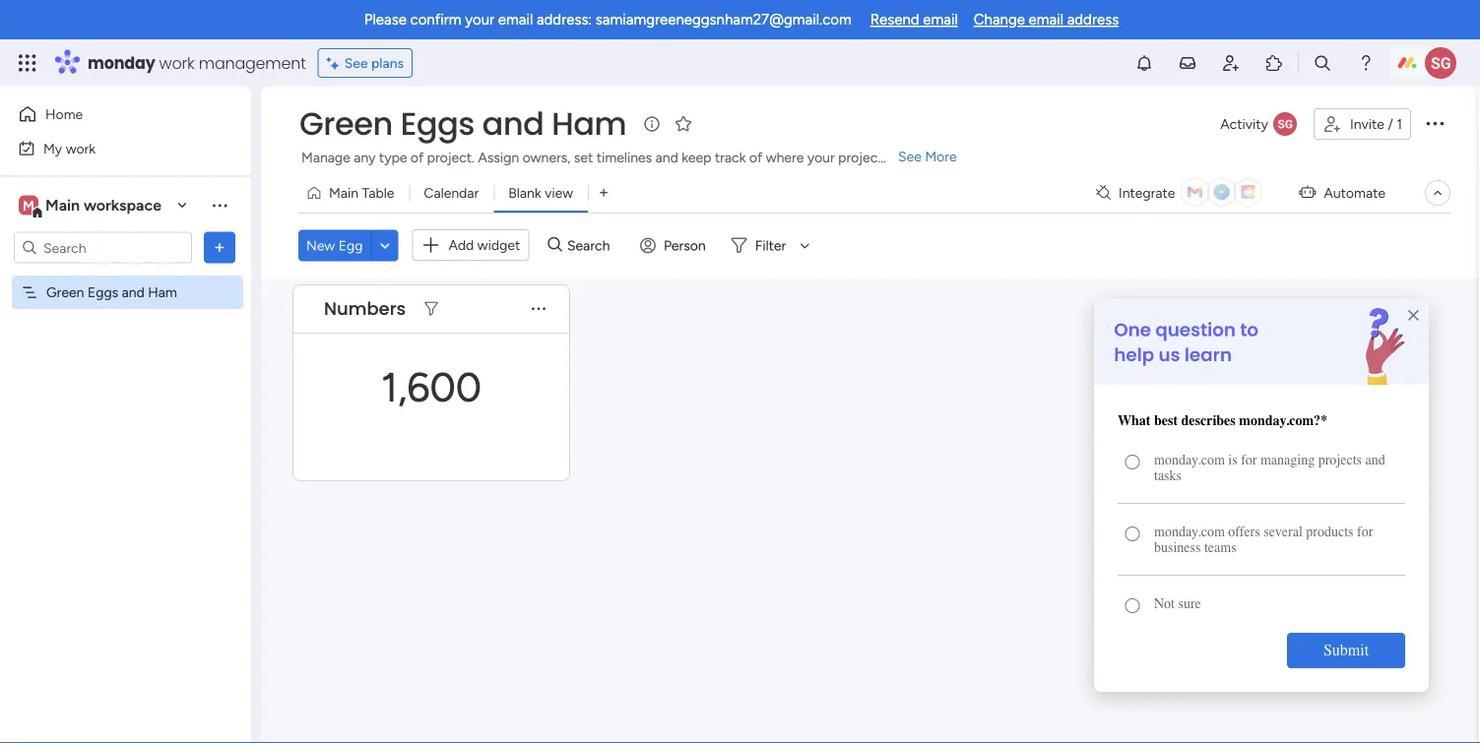 Task type: vqa. For each thing, say whether or not it's contained in the screenshot.
New Egg button
yes



Task type: locate. For each thing, give the bounding box(es) containing it.
see more link
[[897, 147, 959, 167]]

2 vertical spatial and
[[122, 284, 145, 301]]

1 horizontal spatial see
[[899, 148, 922, 165]]

and left keep
[[656, 149, 679, 166]]

2 email from the left
[[924, 11, 958, 29]]

green
[[300, 102, 393, 146], [46, 284, 84, 301]]

0 vertical spatial your
[[465, 11, 495, 29]]

your right the confirm
[[465, 11, 495, 29]]

0 horizontal spatial your
[[465, 11, 495, 29]]

stands.
[[887, 149, 931, 166]]

work inside button
[[66, 140, 96, 157]]

workspace image
[[19, 195, 38, 216]]

0 vertical spatial work
[[159, 52, 195, 74]]

green eggs and ham inside list box
[[46, 284, 177, 301]]

my
[[43, 140, 62, 157]]

Search in workspace field
[[41, 236, 165, 259]]

resend email
[[871, 11, 958, 29]]

main table button
[[299, 177, 409, 209]]

1 vertical spatial ham
[[148, 284, 177, 301]]

eggs up project.
[[401, 102, 475, 146]]

1 horizontal spatial green
[[300, 102, 393, 146]]

please
[[364, 11, 407, 29]]

1,600 main content
[[261, 269, 1481, 744]]

options image right 1
[[1424, 111, 1447, 135]]

0 vertical spatial options image
[[1424, 111, 1447, 135]]

0 vertical spatial see
[[345, 55, 368, 71]]

1 horizontal spatial eggs
[[401, 102, 475, 146]]

0 horizontal spatial and
[[122, 284, 145, 301]]

change
[[974, 11, 1026, 29]]

manage any type of project. assign owners, set timelines and keep track of where your project stands.
[[302, 149, 931, 166]]

1 vertical spatial work
[[66, 140, 96, 157]]

new
[[306, 237, 335, 254]]

0 horizontal spatial options image
[[210, 238, 230, 258]]

dapulse drag handle 3 image
[[305, 302, 313, 317]]

green eggs and ham up project.
[[300, 102, 627, 146]]

green eggs and ham list box
[[0, 272, 251, 575]]

see inside button
[[345, 55, 368, 71]]

add to favorites image
[[674, 114, 694, 134]]

main
[[329, 185, 359, 202], [45, 196, 80, 215]]

1 horizontal spatial options image
[[1424, 111, 1447, 135]]

1 horizontal spatial work
[[159, 52, 195, 74]]

main workspace
[[45, 196, 162, 215]]

3 email from the left
[[1029, 11, 1064, 29]]

of right "track"
[[750, 149, 763, 166]]

1,600
[[381, 363, 482, 412]]

1 horizontal spatial your
[[808, 149, 835, 166]]

1 horizontal spatial main
[[329, 185, 359, 202]]

numbers
[[324, 297, 406, 322]]

1 vertical spatial and
[[656, 149, 679, 166]]

0 horizontal spatial see
[[345, 55, 368, 71]]

see left more
[[899, 148, 922, 165]]

more dots image
[[532, 302, 546, 317]]

1 email from the left
[[498, 11, 533, 29]]

and
[[482, 102, 544, 146], [656, 149, 679, 166], [122, 284, 145, 301]]

of right type
[[411, 149, 424, 166]]

person button
[[633, 230, 718, 261]]

angle down image
[[380, 238, 390, 253]]

0 horizontal spatial work
[[66, 140, 96, 157]]

0 horizontal spatial of
[[411, 149, 424, 166]]

eggs down search in workspace field
[[88, 284, 118, 301]]

your
[[465, 11, 495, 29], [808, 149, 835, 166]]

widget
[[478, 237, 521, 254]]

automate
[[1325, 185, 1386, 202]]

home button
[[12, 99, 212, 130]]

1 vertical spatial green eggs and ham
[[46, 284, 177, 301]]

ham up set at the top
[[552, 102, 627, 146]]

samiamgreeneggsnham27@gmail.com
[[596, 11, 852, 29]]

Search field
[[563, 232, 622, 259]]

ham down search in workspace field
[[148, 284, 177, 301]]

my work
[[43, 140, 96, 157]]

green eggs and ham down search in workspace field
[[46, 284, 177, 301]]

track
[[715, 149, 746, 166]]

green up any
[[300, 102, 393, 146]]

1 horizontal spatial of
[[750, 149, 763, 166]]

work right monday
[[159, 52, 195, 74]]

workspace selection element
[[19, 194, 165, 219]]

select product image
[[18, 53, 37, 73]]

email for resend email
[[924, 11, 958, 29]]

green inside list box
[[46, 284, 84, 301]]

address:
[[537, 11, 592, 29]]

options image
[[1424, 111, 1447, 135], [210, 238, 230, 258]]

see plans button
[[318, 48, 413, 78]]

email right resend
[[924, 11, 958, 29]]

email right change
[[1029, 11, 1064, 29]]

2 horizontal spatial email
[[1029, 11, 1064, 29]]

blank
[[509, 185, 542, 202]]

and up assign
[[482, 102, 544, 146]]

1 vertical spatial eggs
[[88, 284, 118, 301]]

filter
[[756, 237, 787, 254]]

see plans
[[345, 55, 404, 71]]

green down search in workspace field
[[46, 284, 84, 301]]

main inside button
[[329, 185, 359, 202]]

ham
[[552, 102, 627, 146], [148, 284, 177, 301]]

0 vertical spatial and
[[482, 102, 544, 146]]

1 vertical spatial your
[[808, 149, 835, 166]]

0 horizontal spatial green
[[46, 284, 84, 301]]

management
[[199, 52, 306, 74]]

of
[[411, 149, 424, 166], [750, 149, 763, 166]]

see left 'plans'
[[345, 55, 368, 71]]

my work button
[[12, 133, 212, 164]]

0 horizontal spatial eggs
[[88, 284, 118, 301]]

1 horizontal spatial and
[[482, 102, 544, 146]]

email left address:
[[498, 11, 533, 29]]

green eggs and ham
[[300, 102, 627, 146], [46, 284, 177, 301]]

0 vertical spatial eggs
[[401, 102, 475, 146]]

eggs
[[401, 102, 475, 146], [88, 284, 118, 301]]

monday
[[88, 52, 155, 74]]

dapulse integrations image
[[1097, 186, 1111, 201]]

1 vertical spatial green
[[46, 284, 84, 301]]

see
[[345, 55, 368, 71], [899, 148, 922, 165]]

email
[[498, 11, 533, 29], [924, 11, 958, 29], [1029, 11, 1064, 29]]

main inside the 'workspace selection' element
[[45, 196, 80, 215]]

work
[[159, 52, 195, 74], [66, 140, 96, 157]]

and down search in workspace field
[[122, 284, 145, 301]]

main left the table at the left top of the page
[[329, 185, 359, 202]]

show board description image
[[641, 114, 664, 134]]

email for change email address
[[1029, 11, 1064, 29]]

add widget button
[[412, 230, 529, 261]]

0 horizontal spatial green eggs and ham
[[46, 284, 177, 301]]

egg
[[339, 237, 363, 254]]

0 vertical spatial ham
[[552, 102, 627, 146]]

manage
[[302, 149, 351, 166]]

main right workspace image
[[45, 196, 80, 215]]

0 horizontal spatial main
[[45, 196, 80, 215]]

1 horizontal spatial email
[[924, 11, 958, 29]]

assign
[[478, 149, 519, 166]]

1 vertical spatial see
[[899, 148, 922, 165]]

options image down "workspace options" icon
[[210, 238, 230, 258]]

and inside list box
[[122, 284, 145, 301]]

keep
[[682, 149, 712, 166]]

1 horizontal spatial green eggs and ham
[[300, 102, 627, 146]]

apps image
[[1265, 53, 1285, 73]]

option
[[0, 275, 251, 279]]

Green Eggs and Ham field
[[295, 102, 632, 146]]

0 horizontal spatial email
[[498, 11, 533, 29]]

set
[[574, 149, 594, 166]]

invite members image
[[1222, 53, 1242, 73]]

0 horizontal spatial ham
[[148, 284, 177, 301]]

work for my
[[66, 140, 96, 157]]

arrow down image
[[793, 234, 817, 257]]

work right my
[[66, 140, 96, 157]]

see for see plans
[[345, 55, 368, 71]]

inbox image
[[1178, 53, 1198, 73]]

your right where
[[808, 149, 835, 166]]



Task type: describe. For each thing, give the bounding box(es) containing it.
confirm
[[410, 11, 462, 29]]

see for see more
[[899, 148, 922, 165]]

project
[[839, 149, 883, 166]]

1 vertical spatial options image
[[210, 238, 230, 258]]

sam green image
[[1426, 47, 1457, 79]]

ham inside list box
[[148, 284, 177, 301]]

help image
[[1357, 53, 1377, 73]]

/
[[1389, 116, 1394, 133]]

v2 funnel image
[[425, 302, 438, 317]]

eggs inside list box
[[88, 284, 118, 301]]

change email address
[[974, 11, 1119, 29]]

project.
[[427, 149, 475, 166]]

see more
[[899, 148, 957, 165]]

where
[[766, 149, 804, 166]]

activity
[[1221, 116, 1269, 133]]

type
[[379, 149, 407, 166]]

add widget
[[449, 237, 521, 254]]

0 vertical spatial green eggs and ham
[[300, 102, 627, 146]]

home
[[45, 106, 83, 123]]

new egg button
[[299, 230, 371, 261]]

search everything image
[[1313, 53, 1333, 73]]

owners,
[[523, 149, 571, 166]]

1 horizontal spatial ham
[[552, 102, 627, 146]]

1
[[1397, 116, 1403, 133]]

2 horizontal spatial and
[[656, 149, 679, 166]]

blank view
[[509, 185, 574, 202]]

calendar button
[[409, 177, 494, 209]]

blank view button
[[494, 177, 588, 209]]

new egg
[[306, 237, 363, 254]]

address
[[1068, 11, 1119, 29]]

activity button
[[1213, 108, 1307, 140]]

autopilot image
[[1300, 180, 1317, 205]]

m
[[23, 197, 34, 214]]

view
[[545, 185, 574, 202]]

table
[[362, 185, 395, 202]]

invite / 1 button
[[1314, 108, 1412, 140]]

person
[[664, 237, 706, 254]]

0 vertical spatial green
[[300, 102, 393, 146]]

change email address link
[[974, 11, 1119, 29]]

invite
[[1351, 116, 1385, 133]]

monday work management
[[88, 52, 306, 74]]

workspace options image
[[210, 195, 230, 215]]

main for main workspace
[[45, 196, 80, 215]]

main table
[[329, 185, 395, 202]]

v2 search image
[[548, 235, 563, 257]]

invite / 1
[[1351, 116, 1403, 133]]

add view image
[[600, 186, 608, 200]]

any
[[354, 149, 376, 166]]

integrate
[[1119, 185, 1176, 202]]

workspace
[[84, 196, 162, 215]]

more
[[926, 148, 957, 165]]

2 of from the left
[[750, 149, 763, 166]]

resend email link
[[871, 11, 958, 29]]

notifications image
[[1135, 53, 1155, 73]]

timelines
[[597, 149, 652, 166]]

please confirm your email address: samiamgreeneggsnham27@gmail.com
[[364, 11, 852, 29]]

add
[[449, 237, 474, 254]]

collapse board header image
[[1431, 185, 1447, 201]]

filter button
[[724, 230, 817, 261]]

main for main table
[[329, 185, 359, 202]]

resend
[[871, 11, 920, 29]]

1 of from the left
[[411, 149, 424, 166]]

work for monday
[[159, 52, 195, 74]]

calendar
[[424, 185, 479, 202]]

plans
[[372, 55, 404, 71]]



